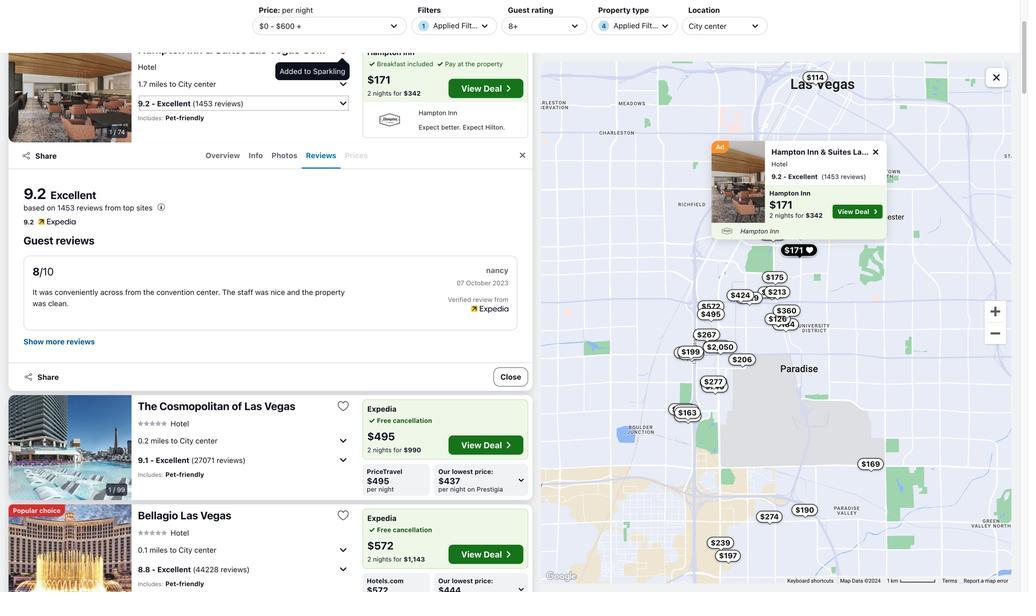 Task type: vqa. For each thing, say whether or not it's contained in the screenshot.
bottommost Resort
no



Task type: locate. For each thing, give the bounding box(es) containing it.
2 applied from the left
[[614, 21, 640, 30]]

bellagio
[[138, 509, 178, 522]]

the inside pay at the property button
[[465, 60, 475, 68]]

2 vertical spatial friendly
[[179, 581, 204, 588]]

$277 button
[[701, 376, 727, 388]]

0 horizontal spatial the
[[143, 288, 154, 297]]

view deal button
[[449, 79, 524, 98], [833, 205, 883, 219], [449, 436, 524, 455], [449, 545, 524, 564]]

1 vertical spatial free cancellation
[[377, 527, 432, 534]]

las right the of at the bottom of the page
[[244, 400, 262, 413]]

1.7 miles to city center button
[[138, 75, 350, 93]]

0 vertical spatial center,
[[362, 43, 399, 56]]

$990
[[404, 447, 421, 454]]

1 left 99 at bottom
[[108, 486, 111, 494]]

hampton inside hampton inn & suites las vegas convention center, nv hotel 9.2 - excellent (1453 reviews)
[[772, 148, 806, 156]]

2 horizontal spatial per
[[438, 486, 449, 493]]

0 vertical spatial on
[[47, 203, 55, 212]]

bellagio las vegas
[[138, 509, 231, 522]]

center,
[[362, 43, 399, 56], [936, 148, 963, 156]]

/
[[114, 128, 116, 136], [113, 486, 115, 494]]

0 vertical spatial free cancellation button
[[367, 416, 432, 426]]

2 includes: pet-friendly from the top
[[138, 471, 204, 479]]

1
[[422, 22, 425, 30], [109, 128, 112, 136], [108, 486, 111, 494], [887, 578, 890, 584]]

1 vertical spatial $171
[[769, 198, 793, 211]]

1 horizontal spatial property
[[477, 60, 503, 68]]

1 vertical spatial on
[[467, 486, 475, 493]]

for left $1,143
[[394, 556, 402, 563]]

las right bellagio in the left of the page
[[180, 509, 198, 522]]

+
[[297, 22, 301, 30]]

1 vertical spatial nv
[[965, 148, 975, 156]]

0 horizontal spatial guest
[[24, 234, 53, 247]]

guest reviews
[[24, 234, 95, 247]]

based on 1453 reviews from top sites
[[24, 203, 153, 212]]

terms
[[943, 578, 958, 584]]

hampton inside button
[[741, 228, 768, 235]]

center up (44228
[[194, 546, 217, 555]]

applied filters down booking
[[433, 21, 483, 30]]

share up 9.2 excellent
[[35, 151, 57, 160]]

$171 right $432
[[769, 198, 793, 211]]

suites up 1.7 miles to city center button
[[215, 43, 247, 56]]

view deal for $171
[[461, 83, 502, 94]]

on left prestigia
[[467, 486, 475, 493]]

0 vertical spatial property
[[477, 60, 503, 68]]

hampton inn image left $246
[[716, 228, 738, 235]]

1 horizontal spatial (1453
[[822, 173, 839, 181]]

- for of
[[150, 456, 154, 465]]

suites for hampton inn & suites las vegas convention center, nv hotel 9.2 - excellent (1453 reviews)
[[828, 148, 851, 156]]

1 vertical spatial convention
[[892, 148, 934, 156]]

city up 8.8 - excellent (44228 reviews)
[[179, 546, 192, 555]]

applied filters
[[433, 21, 483, 30], [614, 21, 663, 30]]

$171 2 nights for $342
[[769, 198, 823, 219]]

$495 for $495
[[367, 430, 395, 443]]

$267
[[697, 330, 716, 339]]

for inside $171 2 nights for $342
[[796, 212, 804, 219]]

2 cancellation from the top
[[393, 527, 432, 534]]

miles inside 1.7 miles to city center button
[[149, 80, 167, 88]]

2 vertical spatial includes:
[[138, 581, 163, 588]]

expedia image
[[38, 217, 76, 228], [471, 305, 509, 313]]

0 horizontal spatial on
[[47, 203, 55, 212]]

0 horizontal spatial applied
[[433, 21, 460, 30]]

on up '9.2' button
[[47, 203, 55, 212]]

0 vertical spatial the
[[222, 288, 235, 297]]

view deal
[[461, 83, 502, 94], [838, 208, 869, 216], [461, 440, 502, 451], [461, 550, 502, 560]]

tab list containing overview
[[63, 143, 510, 169]]

to
[[304, 67, 311, 76], [169, 80, 176, 88], [171, 437, 178, 445], [170, 546, 177, 555]]

price: inside our lowest price: $437 per night on prestigia
[[475, 468, 493, 476]]

our for our lowest price: $437 per night on prestigia
[[438, 468, 450, 476]]

1 horizontal spatial from
[[125, 288, 141, 297]]

1 our from the top
[[438, 468, 450, 476]]

0 horizontal spatial hampton inn image
[[367, 113, 412, 128]]

filters for property type
[[642, 21, 663, 30]]

$277
[[704, 377, 723, 386]]

free up 2 nights for $1,143
[[377, 527, 391, 534]]

share button
[[15, 146, 63, 166], [17, 368, 65, 387]]

1 horizontal spatial convention
[[892, 148, 934, 156]]

1 applied from the left
[[433, 21, 460, 30]]

1 horizontal spatial $572
[[702, 302, 721, 311]]

nv
[[401, 43, 415, 56], [965, 148, 975, 156]]

$184 button
[[773, 319, 799, 331]]

price: inside button
[[475, 578, 493, 585]]

the inside button
[[138, 400, 157, 413]]

1 price: from the top
[[475, 468, 493, 476]]

1 horizontal spatial filters
[[462, 21, 483, 30]]

expedia image down review
[[471, 305, 509, 313]]

1 horizontal spatial $342
[[806, 212, 823, 219]]

miles inside 0.2 miles to city center button
[[151, 437, 169, 445]]

reviews) for the cosmopolitan of las vegas
[[217, 456, 246, 465]]

2 up pricetravel
[[367, 447, 371, 454]]

2 expect from the left
[[463, 124, 484, 131]]

0 vertical spatial free cancellation
[[377, 417, 432, 425]]

our for our lowest price:
[[438, 578, 450, 585]]

miles right 0.1
[[150, 546, 168, 555]]

$342 down breakfast included
[[404, 90, 421, 97]]

guest
[[508, 6, 530, 14], [24, 234, 53, 247]]

9.2 for 9.2
[[24, 218, 34, 226]]

reviews right more
[[66, 337, 95, 346]]

suites
[[215, 43, 247, 56], [828, 148, 851, 156]]

miles for the
[[151, 437, 169, 445]]

suites left close image
[[828, 148, 851, 156]]

guest for guest reviews
[[24, 234, 53, 247]]

show more reviews
[[24, 337, 95, 346]]

0 horizontal spatial (1453
[[193, 99, 213, 108]]

$175
[[766, 273, 784, 282]]

miles right 0.2
[[151, 437, 169, 445]]

keyboard shortcuts
[[788, 578, 834, 584]]

guest down '9.2' button
[[24, 234, 53, 247]]

cancellation up '$990'
[[393, 417, 432, 425]]

2 applied filters from the left
[[614, 21, 663, 30]]

applied for filters
[[433, 21, 460, 30]]

a
[[981, 578, 984, 584]]

2 vertical spatial miles
[[150, 546, 168, 555]]

share
[[35, 151, 57, 160], [37, 373, 59, 382]]

from left top
[[105, 203, 121, 212]]

pay
[[445, 60, 456, 68]]

1 left 74
[[109, 128, 112, 136]]

center down location
[[705, 22, 727, 30]]

1 expedia from the top
[[367, 405, 397, 414]]

nights up the hotels.com
[[373, 556, 392, 563]]

pet- for bellagio
[[165, 581, 179, 588]]

includes: pet-friendly down 9.2 - excellent (1453 reviews)
[[138, 114, 204, 122]]

the up 0.2
[[138, 400, 157, 413]]

center inside button
[[194, 80, 216, 88]]

0 vertical spatial $171
[[367, 73, 391, 86]]

hotel button
[[138, 62, 156, 72], [772, 160, 788, 168], [138, 419, 189, 429], [138, 529, 189, 538]]

per
[[282, 6, 294, 14], [367, 486, 377, 493], [438, 486, 449, 493]]

sparkling link
[[313, 67, 345, 76]]

$213 button
[[764, 286, 790, 298]]

center, for hampton inn & suites las vegas convention center, nv hotel 9.2 - excellent (1453 reviews)
[[936, 148, 963, 156]]

1 horizontal spatial guest
[[508, 6, 530, 14]]

2
[[367, 90, 371, 97], [769, 212, 773, 219], [367, 447, 371, 454], [367, 556, 371, 563]]

convention inside hampton inn & suites las vegas convention center, nv hotel 9.2 - excellent (1453 reviews)
[[892, 148, 934, 156]]

cancellation for $495
[[393, 417, 432, 425]]

$239
[[711, 539, 731, 548]]

night up +
[[296, 6, 313, 14]]

0 vertical spatial &
[[205, 43, 213, 56]]

prices button
[[341, 143, 372, 169]]

expedia image down 1453
[[38, 217, 76, 228]]

1 lowest from the top
[[452, 468, 473, 476]]

pet-
[[165, 114, 179, 122], [165, 471, 179, 479], [165, 581, 179, 588]]

free cancellation button up 2 nights for $1,143
[[367, 525, 432, 535]]

from down 2023
[[495, 296, 509, 304]]

2 horizontal spatial the
[[465, 60, 475, 68]]

1 left 'km'
[[887, 578, 890, 584]]

0 horizontal spatial applied filters
[[433, 21, 483, 30]]

1 horizontal spatial expect
[[463, 124, 484, 131]]

based
[[24, 203, 45, 212]]

property right and
[[315, 288, 345, 297]]

$171 down breakfast
[[367, 73, 391, 86]]

0 vertical spatial price:
[[475, 468, 493, 476]]

convention
[[156, 288, 194, 297]]

0 vertical spatial nv
[[401, 43, 415, 56]]

miles inside 0.1 miles to city center button
[[150, 546, 168, 555]]

- right 8.8
[[152, 565, 156, 574]]

1453
[[57, 203, 75, 212]]

& inside hampton inn & suites las vegas convention center, nv hotel 9.2 - excellent (1453 reviews)
[[821, 148, 826, 156]]

price: for our lowest price:
[[475, 578, 493, 585]]

miles for bellagio
[[150, 546, 168, 555]]

0 vertical spatial lowest
[[452, 468, 473, 476]]

8 /10
[[33, 265, 54, 278]]

close image
[[871, 147, 881, 157]]

nights for $572
[[373, 556, 392, 563]]

1 free cancellation from the top
[[377, 417, 432, 425]]

deal up our lowest price: $437 per night on prestigia at the bottom left of the page
[[484, 440, 502, 451]]

nights up the hampton inn button
[[775, 212, 794, 219]]

$213
[[768, 288, 787, 296]]

0 vertical spatial our
[[438, 468, 450, 476]]

popular
[[13, 507, 38, 515]]

8
[[33, 265, 40, 278]]

includes: for the
[[138, 472, 163, 479]]

our up $437
[[438, 468, 450, 476]]

property
[[598, 6, 631, 14]]

includes: for bellagio
[[138, 581, 163, 588]]

nights for $495
[[373, 447, 392, 454]]

1 horizontal spatial expedia image
[[471, 305, 509, 313]]

2 free from the top
[[377, 527, 391, 534]]

$197
[[719, 552, 737, 561]]

lowest for our lowest price: $437 per night on prestigia
[[452, 468, 473, 476]]

0 vertical spatial suites
[[215, 43, 247, 56]]

1 vertical spatial (1453
[[822, 173, 839, 181]]

hampton inn image down 2 nights for $342
[[367, 113, 412, 128]]

it was conveniently across from the convention center. the staff was nice and the property was clean.
[[33, 288, 345, 308]]

expect left better.
[[419, 124, 440, 131]]

nv inside hampton inn & suites las vegas convention center, nv hotel 9.2 - excellent (1453 reviews)
[[965, 148, 975, 156]]

city up 9.1 - excellent (27071 reviews)
[[180, 437, 193, 445]]

hotel right 'hampton inn & suites las vegas convention center, nv' image
[[772, 160, 788, 168]]

1 vertical spatial center,
[[936, 148, 963, 156]]

0 horizontal spatial sites
[[136, 203, 153, 212]]

property right "at"
[[477, 60, 503, 68]]

for for $171
[[394, 90, 402, 97]]

reviews down '9.2' button
[[56, 234, 95, 247]]

1 includes: pet-friendly from the top
[[138, 114, 204, 122]]

0 vertical spatial $342
[[404, 90, 421, 97]]

the inside it was conveniently across from the convention center. the staff was nice and the property was clean.
[[222, 288, 235, 297]]

0 vertical spatial free
[[377, 417, 391, 425]]

bellagio las vegas button
[[138, 509, 328, 523]]

- right 9.1
[[150, 456, 154, 465]]

1 free cancellation button from the top
[[367, 416, 432, 426]]

map region
[[541, 62, 1012, 584]]

city center
[[689, 22, 727, 30]]

pet- down 9.2 - excellent (1453 reviews)
[[165, 114, 179, 122]]

deal down pay at the property
[[484, 83, 502, 94]]

miles right the 1.7 in the top left of the page
[[149, 80, 167, 88]]

& inside button
[[205, 43, 213, 56]]

1 vertical spatial $342
[[806, 212, 823, 219]]

$229 inside $229 $360
[[740, 294, 759, 302]]

0 vertical spatial /
[[114, 128, 116, 136]]

per down pricetravel
[[367, 486, 377, 493]]

$572 button
[[698, 301, 724, 312]]

nights down breakfast
[[373, 90, 392, 97]]

for up the hampton inn button
[[796, 212, 804, 219]]

1 vertical spatial friendly
[[179, 471, 204, 479]]

view down pay at the property button
[[461, 83, 482, 94]]

inn inside hampton inn & suites las vegas convention center, nv hotel 9.2 - excellent (1453 reviews)
[[807, 148, 819, 156]]

view deal button for $495
[[449, 436, 524, 455]]

center, inside button
[[362, 43, 399, 56]]

1 horizontal spatial the
[[222, 288, 235, 297]]

for for $572
[[394, 556, 402, 563]]

2 pet- from the top
[[165, 471, 179, 479]]

& up 1.7 miles to city center
[[205, 43, 213, 56]]

$169
[[862, 460, 880, 469]]

lowest for our lowest price:
[[452, 578, 473, 585]]

our
[[438, 468, 450, 476], [438, 578, 450, 585]]

2 expedia from the top
[[367, 514, 397, 523]]

1 vertical spatial expedia
[[367, 514, 397, 523]]

2 lowest from the top
[[452, 578, 473, 585]]

excellent for hampton inn & suites las vegas convention center, nv
[[157, 99, 191, 108]]

1 pet- from the top
[[165, 114, 179, 122]]

bellagio las vegas, (las vegas, usa) image
[[9, 505, 132, 593]]

includes: down 8.8
[[138, 581, 163, 588]]

the right "at"
[[465, 60, 475, 68]]

the cosmopolitan of las vegas
[[138, 400, 295, 413]]

for down breakfast included button
[[394, 90, 402, 97]]

1 friendly from the top
[[179, 114, 204, 122]]

pricetravel $495 per night
[[367, 468, 403, 493]]

1 vertical spatial price:
[[475, 578, 493, 585]]

1 free from the top
[[377, 417, 391, 425]]

pet- for hampton
[[165, 114, 179, 122]]

$114 button
[[803, 72, 828, 83]]

free cancellation up 2 nights for $1,143
[[377, 527, 432, 534]]

shortcuts
[[811, 578, 834, 584]]

reviews) inside hampton inn & suites las vegas convention center, nv hotel 9.2 - excellent (1453 reviews)
[[841, 173, 866, 181]]

1 horizontal spatial on
[[467, 486, 475, 493]]

free cancellation button
[[367, 416, 432, 426], [367, 525, 432, 535]]

lowest inside our lowest price: $437 per night on prestigia
[[452, 468, 473, 476]]

google image
[[544, 570, 579, 584]]

1 vertical spatial hampton inn image
[[716, 228, 738, 235]]

property inside button
[[477, 60, 503, 68]]

per up $600
[[282, 6, 294, 14]]

1 vertical spatial guest
[[24, 234, 53, 247]]

0 horizontal spatial convention
[[302, 43, 360, 56]]

2 free cancellation button from the top
[[367, 525, 432, 535]]

2 our from the top
[[438, 578, 450, 585]]

sites right booking
[[461, 3, 477, 11]]

night left prestigia
[[450, 486, 466, 493]]

3 includes: pet-friendly from the top
[[138, 581, 204, 588]]

center, inside hampton inn & suites las vegas convention center, nv hotel 9.2 - excellent (1453 reviews)
[[936, 148, 963, 156]]

was right it
[[39, 288, 53, 297]]

reviews inside button
[[66, 337, 95, 346]]

0 vertical spatial cancellation
[[393, 417, 432, 425]]

las inside hampton inn & suites las vegas convention center, nv hotel 9.2 - excellent (1453 reviews)
[[853, 148, 866, 156]]

nv inside button
[[401, 43, 415, 56]]

1 horizontal spatial hampton inn image
[[716, 228, 738, 235]]

convention right close image
[[892, 148, 934, 156]]

suites inside button
[[215, 43, 247, 56]]

1 vertical spatial the
[[138, 400, 157, 413]]

free cancellation button up 2 nights for $990
[[367, 416, 432, 426]]

excellent up 1453
[[50, 189, 96, 201]]

2 up the hotels.com
[[367, 556, 371, 563]]

lowest inside button
[[452, 578, 473, 585]]

share down more
[[37, 373, 59, 382]]

1 for 1 / 74
[[109, 128, 112, 136]]

2 vertical spatial $171
[[785, 245, 804, 255]]

report
[[964, 578, 980, 584]]

price: per night
[[259, 6, 313, 14]]

guest for guest rating
[[508, 6, 530, 14]]

tab list
[[63, 143, 510, 169]]

$495 up 2 nights for $990
[[367, 430, 395, 443]]

applied filters for filters
[[433, 21, 483, 30]]

free cancellation for $572
[[377, 527, 432, 534]]

1 vertical spatial free cancellation button
[[367, 525, 432, 535]]

0 horizontal spatial center,
[[362, 43, 399, 56]]

hotel button up the 1.7 in the top left of the page
[[138, 62, 156, 72]]

1 vertical spatial $572
[[367, 540, 394, 552]]

1 vertical spatial includes: pet-friendly
[[138, 471, 204, 479]]

$192
[[678, 348, 696, 357]]

1 inside button
[[887, 578, 890, 584]]

$206 button
[[729, 354, 756, 366]]

1 for 1 / 99
[[108, 486, 111, 494]]

0 horizontal spatial property
[[315, 288, 345, 297]]

2 friendly from the top
[[179, 471, 204, 479]]

0 vertical spatial hampton inn image
[[367, 113, 412, 128]]

2 horizontal spatial from
[[495, 296, 509, 304]]

breakfast included button
[[367, 59, 433, 69]]

$495 $184
[[701, 310, 795, 329]]

hampton inn up better.
[[419, 109, 457, 117]]

2 free cancellation from the top
[[377, 527, 432, 534]]

to inside button
[[169, 80, 176, 88]]

center for hampton inn & suites las vegas convention center, nv
[[194, 80, 216, 88]]

1 applied filters from the left
[[433, 21, 483, 30]]

applied filters down 'type'
[[614, 21, 663, 30]]

0 horizontal spatial suites
[[215, 43, 247, 56]]

1 horizontal spatial nv
[[965, 148, 975, 156]]

hampton inn inside button
[[741, 228, 779, 235]]

$432 button
[[741, 207, 768, 219]]

applied filters for property type
[[614, 21, 663, 30]]

2 price: from the top
[[475, 578, 493, 585]]

keyboard
[[788, 578, 810, 584]]

2 inside $171 2 nights for $342
[[769, 212, 773, 219]]

1 horizontal spatial center,
[[936, 148, 963, 156]]

center up 9.2 - excellent (1453 reviews)
[[194, 80, 216, 88]]

overview button
[[201, 143, 244, 169]]

9.2 - excellent (1453 reviews)
[[138, 99, 244, 108]]

free cancellation up '$990'
[[377, 417, 432, 425]]

0 horizontal spatial from
[[105, 203, 121, 212]]

the left convention
[[143, 288, 154, 297]]

0 vertical spatial (1453
[[193, 99, 213, 108]]

1 horizontal spatial applied filters
[[614, 21, 663, 30]]

suites inside hampton inn & suites las vegas convention center, nv hotel 9.2 - excellent (1453 reviews)
[[828, 148, 851, 156]]

view deal button up our lowest price: $437 per night on prestigia at the bottom left of the page
[[449, 436, 524, 455]]

3 friendly from the top
[[179, 581, 204, 588]]

0 vertical spatial pet-
[[165, 114, 179, 122]]

deal for $572
[[484, 550, 502, 560]]

0 vertical spatial share
[[35, 151, 57, 160]]

1 horizontal spatial per
[[367, 486, 377, 493]]

guest up "8+"
[[508, 6, 530, 14]]

photos
[[272, 151, 297, 160]]

- for vegas
[[152, 565, 156, 574]]

view deal for $495
[[461, 440, 502, 451]]

- for &
[[152, 99, 155, 108]]

city for the cosmopolitan of las vegas
[[180, 437, 193, 445]]

to up 9.2 - excellent (1453 reviews)
[[169, 80, 176, 88]]

deal for $171
[[484, 83, 502, 94]]

0 horizontal spatial nv
[[401, 43, 415, 56]]

hampton inn down "$432" button
[[741, 228, 779, 235]]

- inside hampton inn & suites las vegas convention center, nv hotel 9.2 - excellent (1453 reviews)
[[784, 173, 787, 181]]

1 horizontal spatial suites
[[828, 148, 851, 156]]

/ for the cosmopolitan of las vegas
[[113, 486, 115, 494]]

0 vertical spatial includes:
[[138, 115, 163, 122]]

city inside button
[[178, 80, 192, 88]]

$495 inside $495 $184
[[701, 310, 721, 319]]

our inside our lowest price: $437 per night on prestigia
[[438, 468, 450, 476]]

0 horizontal spatial expect
[[419, 124, 440, 131]]

prices
[[345, 151, 368, 160]]

/ left 74
[[114, 128, 116, 136]]

breakfast
[[377, 60, 406, 68]]

9.2 up based
[[24, 185, 46, 202]]

hotel up the 1.7 in the top left of the page
[[138, 62, 156, 71]]

to up 8.8 - excellent (44228 reviews)
[[170, 546, 177, 555]]

2 vertical spatial includes: pet-friendly
[[138, 581, 204, 588]]

view up our lowest price:
[[461, 550, 482, 560]]

hampton inn image
[[367, 113, 412, 128], [716, 228, 738, 235]]

from inside it was conveniently across from the convention center. the staff was nice and the property was clean.
[[125, 288, 141, 297]]

pet- for the
[[165, 471, 179, 479]]

hotel button right 'hampton inn & suites las vegas convention center, nv' image
[[772, 160, 788, 168]]

our inside button
[[438, 578, 450, 585]]

3 includes: from the top
[[138, 581, 163, 588]]

hampton
[[138, 43, 185, 56], [367, 48, 401, 57], [419, 109, 446, 117], [772, 148, 806, 156], [769, 190, 799, 197], [741, 228, 768, 235]]

$229 button
[[736, 292, 763, 304], [704, 340, 731, 352], [700, 377, 727, 388], [669, 404, 696, 416]]

convention inside hampton inn & suites las vegas convention center, nv button
[[302, 43, 360, 56]]

1 includes: from the top
[[138, 115, 163, 122]]

1 vertical spatial &
[[821, 148, 826, 156]]

1 cancellation from the top
[[393, 417, 432, 425]]

1 vertical spatial share
[[37, 373, 59, 382]]

nv for hampton inn & suites las vegas convention center, nv hotel 9.2 - excellent (1453 reviews)
[[965, 148, 975, 156]]

night
[[296, 6, 313, 14], [379, 486, 394, 493], [450, 486, 466, 493]]

free cancellation
[[377, 417, 432, 425], [377, 527, 432, 534]]

2 includes: from the top
[[138, 472, 163, 479]]

free cancellation button for $572
[[367, 525, 432, 535]]

(1453 up $171 2 nights for $342
[[822, 173, 839, 181]]

1 horizontal spatial sites
[[461, 3, 477, 11]]

3 pet- from the top
[[165, 581, 179, 588]]

includes: pet-friendly down 8.8 - excellent (44228 reviews)
[[138, 581, 204, 588]]

1 vertical spatial /
[[113, 486, 115, 494]]

deal for $495
[[484, 440, 502, 451]]

at
[[458, 60, 464, 68]]

1 horizontal spatial the
[[302, 288, 313, 297]]

1 vertical spatial lowest
[[452, 578, 473, 585]]

9.2 inside '9.2' button
[[24, 218, 34, 226]]

property
[[477, 60, 503, 68], [315, 288, 345, 297]]

expedia up 2 nights for $990
[[367, 405, 397, 414]]

vegas inside button
[[200, 509, 231, 522]]

hotel up '0.2 miles to city center'
[[171, 419, 189, 428]]

from right across
[[125, 288, 141, 297]]

$209
[[678, 412, 698, 421]]

cancellation for $572
[[393, 527, 432, 534]]

9.2 for 9.2 excellent
[[24, 185, 46, 202]]

- up $171 2 nights for $342
[[784, 173, 787, 181]]

0 vertical spatial expedia image
[[38, 217, 76, 228]]

2 right "$432" button
[[769, 212, 773, 219]]

includes: pet-friendly down 9.1 - excellent (27071 reviews)
[[138, 471, 204, 479]]

0 vertical spatial $572
[[702, 302, 721, 311]]

searched:
[[479, 3, 513, 11]]

view deal button up our lowest price: button
[[449, 545, 524, 564]]

suites for hampton inn & suites las vegas convention center, nv
[[215, 43, 247, 56]]

hotel button up '0.2 miles to city center'
[[138, 419, 189, 429]]

2 vertical spatial $495
[[367, 476, 389, 486]]

1 vertical spatial property
[[315, 288, 345, 297]]

includes: pet-friendly for the
[[138, 471, 204, 479]]



Task type: describe. For each thing, give the bounding box(es) containing it.
to for inn
[[169, 80, 176, 88]]

$740
[[706, 382, 725, 391]]

hampton inn & suites las vegas convention center, nv image
[[712, 141, 765, 223]]

booking
[[431, 3, 459, 11]]

hampton inn & suites las vegas convention center, nv hotel 9.2 - excellent (1453 reviews)
[[772, 148, 975, 181]]

clean.
[[48, 299, 69, 308]]

& for hampton inn & suites las vegas convention center, nv
[[205, 43, 213, 56]]

$126
[[769, 315, 787, 324]]

9.1 - excellent (27071 reviews)
[[138, 456, 246, 465]]

center for bellagio las vegas
[[194, 546, 217, 555]]

expedia for $495
[[367, 405, 397, 414]]

9.2 inside hampton inn & suites las vegas convention center, nv hotel 9.2 - excellent (1453 reviews)
[[772, 173, 782, 181]]

$342 inside $171 2 nights for $342
[[806, 212, 823, 219]]

0.2
[[138, 437, 149, 445]]

excellent for the cosmopolitan of las vegas
[[156, 456, 189, 465]]

keyboard shortcuts button
[[788, 577, 834, 585]]

close
[[501, 373, 521, 382]]

added
[[280, 67, 302, 76]]

8+
[[509, 22, 518, 30]]

0 vertical spatial share button
[[15, 146, 63, 166]]

©2024
[[865, 578, 881, 584]]

report a map error
[[964, 578, 1009, 584]]

includes: pet-friendly for hampton
[[138, 114, 204, 122]]

choice
[[39, 507, 61, 515]]

terms link
[[943, 578, 958, 584]]

$495 inside pricetravel $495 per night
[[367, 476, 389, 486]]

view deal down hampton inn & suites las vegas convention center, nv hotel 9.2 - excellent (1453 reviews)
[[838, 208, 869, 216]]

1 vertical spatial sites
[[136, 203, 153, 212]]

reviews) for bellagio las vegas
[[221, 565, 250, 574]]

excellent for bellagio las vegas
[[157, 565, 191, 574]]

and
[[287, 288, 300, 297]]

1 km button
[[884, 577, 939, 585]]

hotel inside hampton inn & suites las vegas convention center, nv hotel 9.2 - excellent (1453 reviews)
[[772, 160, 788, 168]]

share for the bottom "share" button
[[37, 373, 59, 382]]

las inside button
[[180, 509, 198, 522]]

view deal button for $572
[[449, 545, 524, 564]]

hampton inside button
[[138, 43, 185, 56]]

8.8 - excellent (44228 reviews)
[[138, 565, 250, 574]]

9.2 for 9.2 - excellent (1453 reviews)
[[138, 99, 150, 108]]

price:
[[259, 6, 280, 14]]

$163 button
[[675, 407, 701, 419]]

1 expect from the left
[[419, 124, 440, 131]]

per inside our lowest price: $437 per night on prestigia
[[438, 486, 449, 493]]

view for $495
[[461, 440, 482, 451]]

miles for hampton
[[149, 80, 167, 88]]

free cancellation for $495
[[377, 417, 432, 425]]

$168
[[790, 246, 809, 255]]

$171 inside $171 button
[[785, 245, 804, 255]]

share for "share" button to the top
[[35, 151, 57, 160]]

applied for property type
[[614, 21, 640, 30]]

free cancellation button for $495
[[367, 416, 432, 426]]

expect better. expect hilton.
[[419, 124, 505, 131]]

$432
[[745, 208, 765, 217]]

center, for hampton inn & suites las vegas convention center, nv
[[362, 43, 399, 56]]

$437
[[438, 476, 460, 486]]

0 vertical spatial reviews
[[77, 203, 103, 212]]

our lowest price: $437 per night on prestigia
[[438, 468, 503, 493]]

hampton inn & suites las vegas convention center, nv, (las vegas, usa) image
[[9, 39, 132, 143]]

1 km
[[887, 578, 900, 584]]

excellent inside hampton inn & suites las vegas convention center, nv hotel 9.2 - excellent (1453 reviews)
[[788, 173, 818, 181]]

cosmopolitan
[[159, 400, 230, 413]]

city down location
[[689, 22, 703, 30]]

info
[[249, 151, 263, 160]]

$1,143
[[404, 556, 425, 563]]

1 vertical spatial expedia image
[[471, 305, 509, 313]]

$246 button
[[759, 229, 787, 241]]

0.2 miles to city center button
[[138, 432, 350, 450]]

was down it
[[33, 299, 46, 308]]

hampton inn up breakfast
[[367, 48, 415, 57]]

reviews button
[[302, 143, 341, 169]]

top
[[123, 203, 134, 212]]

expedia for $572
[[367, 514, 397, 523]]

0 horizontal spatial $572
[[367, 540, 394, 552]]

photos button
[[267, 143, 302, 169]]

$354 button
[[758, 287, 785, 299]]

$163
[[678, 409, 697, 417]]

free for $495
[[377, 417, 391, 425]]

inn inside button
[[770, 228, 779, 235]]

2 nights for $1,143
[[367, 556, 425, 563]]

convention for hampton inn & suites las vegas convention center, nv hotel 9.2 - excellent (1453 reviews)
[[892, 148, 934, 156]]

added to sparkling
[[280, 67, 345, 76]]

across
[[100, 288, 123, 297]]

price: for our lowest price: $437 per night on prestigia
[[475, 468, 493, 476]]

$424
[[731, 291, 751, 300]]

- right '$0'
[[271, 22, 274, 30]]

0.1 miles to city center button
[[138, 542, 350, 559]]

center for the cosmopolitan of las vegas
[[196, 437, 218, 445]]

from for across
[[125, 288, 141, 297]]

property inside it was conveniently across from the convention center. the staff was nice and the property was clean.
[[315, 288, 345, 297]]

$114
[[807, 73, 824, 82]]

$210 button
[[678, 348, 704, 360]]

$740 button
[[702, 381, 728, 393]]

9.1
[[138, 456, 149, 465]]

/ for hampton inn & suites las vegas convention center, nv
[[114, 128, 116, 136]]

1 vertical spatial share button
[[17, 368, 65, 387]]

vegas inside hampton inn & suites las vegas convention center, nv hotel 9.2 - excellent (1453 reviews)
[[868, 148, 890, 156]]

1 for 1 km
[[887, 578, 890, 584]]

2 for $171
[[367, 90, 371, 97]]

excellent inside 9.2 excellent
[[50, 189, 96, 201]]

$354
[[762, 288, 782, 297]]

$184
[[776, 320, 795, 329]]

view deal button for 2 nights for
[[833, 205, 883, 219]]

$175 button
[[762, 272, 788, 283]]

was left the nice
[[255, 288, 269, 297]]

view for $572
[[461, 550, 482, 560]]

city for bellagio las vegas
[[179, 546, 192, 555]]

9.2 button
[[24, 217, 76, 228]]

$199 $206
[[681, 348, 752, 364]]

includes: pet-friendly for bellagio
[[138, 581, 204, 588]]

hotel up 0.1 miles to city center
[[171, 529, 189, 538]]

74
[[118, 128, 125, 136]]

friendly for las
[[179, 471, 204, 479]]

verified review from
[[448, 296, 509, 304]]

prestigia
[[477, 486, 503, 493]]

2023
[[493, 279, 509, 287]]

from for reviews
[[105, 203, 121, 212]]

$239 button
[[707, 537, 734, 549]]

$572 inside button
[[702, 302, 721, 311]]

$495 for $495 $184
[[701, 310, 721, 319]]

hampton inn image inside button
[[716, 228, 738, 235]]

city for hampton inn & suites las vegas convention center, nv
[[178, 80, 192, 88]]

$0
[[259, 22, 269, 30]]

& for hampton inn & suites las vegas convention center, nv hotel 9.2 - excellent (1453 reviews)
[[821, 148, 826, 156]]

deal down hampton inn & suites las vegas convention center, nv hotel 9.2 - excellent (1453 reviews)
[[855, 208, 869, 216]]

hotel button down bellagio in the left of the page
[[138, 529, 189, 538]]

includes: for hampton
[[138, 115, 163, 122]]

nights for $171
[[373, 90, 392, 97]]

to for cosmopolitan
[[171, 437, 178, 445]]

reviews
[[306, 151, 336, 160]]

$197 button
[[716, 550, 741, 562]]

0 horizontal spatial night
[[296, 6, 313, 14]]

km
[[891, 578, 898, 584]]

on inside our lowest price: $437 per night on prestigia
[[467, 486, 475, 493]]

reviews) for hampton inn & suites las vegas convention center, nv
[[215, 99, 244, 108]]

99
[[117, 486, 125, 494]]

popular choice
[[13, 507, 61, 515]]

friendly for suites
[[179, 114, 204, 122]]

2 nights for $990
[[367, 447, 421, 454]]

0 horizontal spatial per
[[282, 6, 294, 14]]

(1453 inside hampton inn & suites las vegas convention center, nv hotel 9.2 - excellent (1453 reviews)
[[822, 173, 839, 181]]

night inside our lowest price: $437 per night on prestigia
[[450, 486, 466, 493]]

hampton inn & suites las vegas convention center, nv button
[[138, 43, 415, 56]]

$360
[[777, 306, 797, 315]]

2 for $495
[[367, 447, 371, 454]]

inn inside button
[[187, 43, 203, 56]]

1 for 1
[[422, 22, 425, 30]]

/10
[[40, 265, 54, 278]]

$171 inside $171 2 nights for $342
[[769, 198, 793, 211]]

0 horizontal spatial expedia image
[[38, 217, 76, 228]]

for for $495
[[394, 447, 402, 454]]

0 horizontal spatial $342
[[404, 90, 421, 97]]

to for las
[[170, 546, 177, 555]]

review
[[473, 296, 493, 304]]

filters for filters
[[462, 21, 483, 30]]

convention for hampton inn & suites las vegas convention center, nv
[[302, 43, 360, 56]]

$190
[[796, 506, 814, 515]]

property type
[[598, 6, 649, 14]]

to right "added"
[[304, 67, 311, 76]]

view deal button for $171
[[449, 79, 524, 98]]

map
[[840, 578, 851, 584]]

conveniently
[[55, 288, 98, 297]]

1 vertical spatial reviews
[[56, 234, 95, 247]]

more
[[46, 337, 65, 346]]

0 vertical spatial sites
[[461, 3, 477, 11]]

325
[[517, 3, 531, 11]]

the cosmopolitan of las vegas button
[[138, 400, 328, 413]]

$0 - $600 +
[[259, 22, 301, 30]]

hotels.com button
[[363, 574, 430, 593]]

1.7
[[138, 80, 147, 88]]

popular choice button
[[9, 505, 65, 517]]

view deal for $572
[[461, 550, 502, 560]]

night inside pricetravel $495 per night
[[379, 486, 394, 493]]

view right $171 2 nights for $342
[[838, 208, 853, 216]]

free for $572
[[377, 527, 391, 534]]

per inside pricetravel $495 per night
[[367, 486, 377, 493]]

hampton inn up $171 2 nights for $342
[[769, 190, 811, 197]]

nights inside $171 2 nights for $342
[[775, 212, 794, 219]]

view for $171
[[461, 83, 482, 94]]

$199 button
[[678, 346, 704, 358]]

$152
[[677, 406, 696, 415]]

sparkling
[[313, 67, 345, 76]]

0 horizontal spatial filters
[[418, 6, 441, 14]]

las down '$0'
[[249, 43, 267, 56]]

$360 button
[[773, 305, 801, 317]]

2 for $572
[[367, 556, 371, 563]]

pricetravel
[[367, 468, 403, 476]]

the cosmopolitan of las vegas, (las vegas, usa) image
[[9, 395, 132, 501]]

ad
[[716, 143, 725, 151]]

nv for hampton inn & suites las vegas convention center, nv
[[401, 43, 415, 56]]



